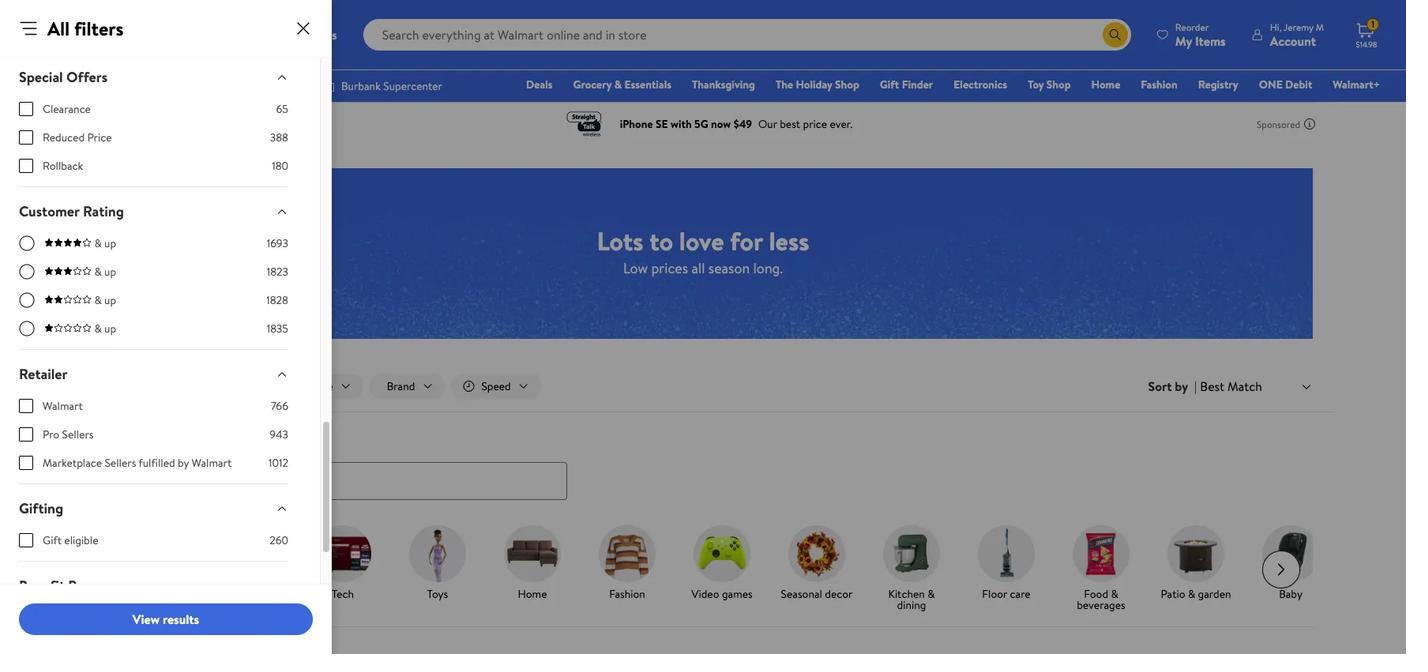 Task type: describe. For each thing, give the bounding box(es) containing it.
customer rating button
[[6, 187, 301, 236]]

special offers button
[[6, 53, 301, 101]]

tech link
[[302, 525, 384, 603]]

pro
[[43, 427, 59, 443]]

toys link
[[397, 525, 479, 603]]

view results
[[133, 611, 199, 628]]

debit
[[1286, 77, 1313, 92]]

baby link
[[1250, 525, 1333, 603]]

essentials
[[625, 77, 672, 92]]

black
[[125, 586, 150, 602]]

by inside the sort and filter section element
[[1175, 378, 1189, 395]]

baby
[[1280, 586, 1303, 602]]

943
[[270, 427, 288, 443]]

customer rating
[[19, 202, 124, 221]]

1693
[[267, 236, 288, 251]]

1
[[1372, 18, 1375, 31]]

& up for 1693
[[94, 236, 116, 251]]

|
[[1195, 378, 1198, 395]]

one debit link
[[1253, 76, 1320, 93]]

customer
[[19, 202, 80, 221]]

gift finder link
[[873, 76, 941, 93]]

0 vertical spatial home link
[[1085, 76, 1128, 93]]

electronics
[[954, 77, 1008, 92]]

Walmart Site-Wide search field
[[363, 19, 1132, 51]]

search image
[[103, 474, 115, 487]]

0 vertical spatial fashion link
[[1134, 76, 1185, 93]]

toys
[[427, 586, 448, 602]]

food & beverages link
[[1061, 525, 1143, 614]]

results
[[163, 611, 199, 628]]

special offers
[[19, 67, 108, 87]]

one
[[1260, 77, 1283, 92]]

$14.98
[[1357, 39, 1378, 50]]

& up for 1823
[[94, 264, 116, 280]]

floor care
[[983, 586, 1031, 602]]

0 horizontal spatial home
[[518, 586, 547, 602]]

toy shop
[[1028, 77, 1071, 92]]

0 horizontal spatial fashion
[[609, 586, 646, 602]]

thanksgiving link
[[685, 76, 763, 93]]

gifting
[[19, 499, 63, 518]]

customer rating option group
[[19, 236, 288, 349]]

black friday deals preview
[[120, 586, 187, 613]]

view
[[133, 611, 160, 628]]

1823
[[267, 264, 288, 280]]

lots to love for less. low prices all season long. image
[[93, 168, 1314, 339]]

seasonal decor link
[[776, 525, 858, 603]]

flash deals
[[221, 586, 275, 602]]

care
[[1010, 586, 1031, 602]]

gift for gift finder
[[880, 77, 900, 92]]

reduced
[[43, 130, 85, 145]]

lots
[[597, 223, 644, 258]]

electronics link
[[947, 76, 1015, 93]]

all
[[692, 258, 705, 278]]

black friday deals image
[[125, 525, 182, 582]]

Search in deals search field
[[90, 462, 567, 500]]

the holiday shop
[[776, 77, 860, 92]]

finder
[[902, 77, 934, 92]]

gift finder
[[880, 77, 934, 92]]

1 $14.98
[[1357, 18, 1378, 50]]

1828
[[267, 292, 288, 308]]

1 shop from the left
[[835, 77, 860, 92]]

black friday deals preview link
[[112, 525, 194, 614]]

180
[[272, 158, 288, 174]]

decor
[[825, 586, 853, 602]]

kitchen and dining image
[[884, 525, 941, 582]]

registry link
[[1192, 76, 1246, 93]]

for
[[730, 223, 763, 258]]

1 horizontal spatial walmart
[[192, 455, 232, 471]]

patio & garden link
[[1156, 525, 1238, 603]]

kitchen
[[889, 586, 925, 602]]

seasonal decor
[[781, 586, 853, 602]]

walmart image
[[25, 22, 128, 47]]

marketplace
[[43, 455, 102, 471]]

sellers for pro
[[62, 427, 94, 443]]

patio
[[1161, 586, 1186, 602]]

& up for 1835
[[94, 321, 116, 337]]

sellers for marketplace
[[105, 455, 136, 471]]

prices
[[652, 258, 688, 278]]

video games image
[[694, 525, 751, 582]]

up for 1823
[[104, 264, 116, 280]]

sort and filter section element
[[71, 361, 1336, 412]]

offers
[[66, 67, 108, 87]]

1 vertical spatial fashion link
[[586, 525, 669, 603]]

toy
[[1028, 77, 1044, 92]]

0 vertical spatial home
[[1092, 77, 1121, 92]]

benefit
[[19, 576, 65, 596]]

patio & garden
[[1161, 586, 1232, 602]]

all
[[47, 15, 70, 42]]

grocery & essentials
[[573, 77, 672, 92]]

flash
[[221, 586, 246, 602]]

love
[[680, 223, 724, 258]]

lots to love for less low prices all season long.
[[597, 223, 810, 278]]

marketplace sellers fulfilled by walmart
[[43, 455, 232, 471]]

1 horizontal spatial fashion
[[1142, 77, 1178, 92]]



Task type: vqa. For each thing, say whether or not it's contained in the screenshot.
first Today
no



Task type: locate. For each thing, give the bounding box(es) containing it.
seasonal decor image
[[789, 525, 846, 582]]

video games
[[692, 586, 753, 602]]

65
[[276, 101, 288, 117]]

floorcare image
[[978, 525, 1035, 582]]

1 vertical spatial home link
[[492, 525, 574, 603]]

gifting button
[[6, 484, 301, 533]]

less
[[769, 223, 810, 258]]

games
[[722, 586, 753, 602]]

view results button
[[19, 604, 313, 635]]

all filters
[[47, 15, 124, 42]]

retailer button
[[6, 350, 301, 398]]

deals link
[[519, 76, 560, 93]]

1 horizontal spatial fashion link
[[1134, 76, 1185, 93]]

toys image
[[409, 525, 466, 582]]

shop right holiday
[[835, 77, 860, 92]]

programs
[[68, 576, 127, 596]]

up for 1828
[[104, 292, 116, 308]]

up for 1693
[[104, 236, 116, 251]]

& inside food & beverages
[[1112, 586, 1119, 602]]

2 & up from the top
[[94, 264, 116, 280]]

long.
[[754, 258, 783, 278]]

3 & up from the top
[[94, 292, 116, 308]]

0 horizontal spatial home link
[[492, 525, 574, 603]]

tech
[[332, 586, 354, 602]]

gift left finder
[[880, 77, 900, 92]]

2 up from the top
[[104, 264, 116, 280]]

2 shop from the left
[[1047, 77, 1071, 92]]

video games link
[[681, 525, 763, 603]]

4 up from the top
[[104, 321, 116, 337]]

0 vertical spatial by
[[1175, 378, 1189, 395]]

0 horizontal spatial shop
[[835, 77, 860, 92]]

fashion image
[[599, 525, 656, 582]]

sellers
[[62, 427, 94, 443], [105, 455, 136, 471]]

sort by |
[[1149, 378, 1198, 395]]

0 horizontal spatial by
[[178, 455, 189, 471]]

1 horizontal spatial home
[[1092, 77, 1121, 92]]

up
[[104, 236, 116, 251], [104, 264, 116, 280], [104, 292, 116, 308], [104, 321, 116, 337]]

the
[[776, 77, 794, 92]]

1 horizontal spatial by
[[1175, 378, 1189, 395]]

close panel image
[[294, 19, 313, 38]]

None checkbox
[[19, 102, 33, 116], [19, 130, 33, 145], [19, 159, 33, 173], [19, 399, 33, 413], [19, 456, 33, 470], [19, 533, 33, 548], [19, 102, 33, 116], [19, 130, 33, 145], [19, 159, 33, 173], [19, 399, 33, 413], [19, 456, 33, 470], [19, 533, 33, 548]]

fulfilled
[[139, 455, 175, 471]]

0 horizontal spatial sellers
[[62, 427, 94, 443]]

tech image
[[315, 525, 371, 582]]

baby image
[[1263, 525, 1320, 582]]

shop right toy
[[1047, 77, 1071, 92]]

1 vertical spatial walmart
[[192, 455, 232, 471]]

by right "fulfilled"
[[178, 455, 189, 471]]

1835
[[267, 321, 288, 337]]

retailer group
[[19, 398, 288, 484]]

thanksgiving
[[692, 77, 756, 92]]

0 horizontal spatial fashion link
[[586, 525, 669, 603]]

patio & garden image
[[1168, 525, 1225, 582]]

reduced price
[[43, 130, 112, 145]]

1012
[[269, 455, 288, 471]]

friday
[[153, 586, 182, 602]]

season
[[709, 258, 750, 278]]

1 & up from the top
[[94, 236, 116, 251]]

special
[[19, 67, 63, 87]]

video
[[692, 586, 720, 602]]

food
[[1085, 586, 1109, 602]]

4 out of 5 stars and up, 1693 items radio
[[19, 236, 35, 251]]

1 out of 5 stars and up, 1835 items radio
[[19, 321, 35, 337]]

1 vertical spatial by
[[178, 455, 189, 471]]

deals inside "link"
[[526, 77, 553, 92]]

one debit
[[1260, 77, 1313, 92]]

toy shop link
[[1021, 76, 1079, 93]]

garden
[[1199, 586, 1232, 602]]

all filters dialog
[[0, 0, 332, 654]]

special offers group
[[19, 101, 288, 187]]

floor care link
[[966, 525, 1048, 603]]

1 vertical spatial sellers
[[105, 455, 136, 471]]

price
[[87, 130, 112, 145]]

3 up from the top
[[104, 292, 116, 308]]

food & beverages
[[1077, 586, 1126, 613]]

2 out of 5 stars and up, 1828 items radio
[[19, 292, 35, 308]]

0 horizontal spatial gift
[[43, 533, 62, 549]]

walmart+
[[1334, 77, 1381, 92]]

deals inside search box
[[90, 430, 124, 450]]

388
[[270, 130, 288, 145]]

up for 1835
[[104, 321, 116, 337]]

grocery & essentials link
[[566, 76, 679, 93]]

deals right flash at the bottom
[[249, 586, 275, 602]]

fashion left registry
[[1142, 77, 1178, 92]]

deals left grocery
[[526, 77, 553, 92]]

gift left eligible
[[43, 533, 62, 549]]

1 horizontal spatial gift
[[880, 77, 900, 92]]

0 vertical spatial fashion
[[1142, 77, 1178, 92]]

0 vertical spatial gift
[[880, 77, 900, 92]]

registry
[[1199, 77, 1239, 92]]

gift for gift eligible
[[43, 533, 62, 549]]

filters
[[74, 15, 124, 42]]

home right toy shop link
[[1092, 77, 1121, 92]]

Search search field
[[363, 19, 1132, 51]]

0 vertical spatial sellers
[[62, 427, 94, 443]]

walmart up pro sellers
[[43, 398, 83, 414]]

& inside the kitchen & dining
[[928, 586, 935, 602]]

preview
[[149, 597, 187, 613]]

deals inside black friday deals preview
[[120, 597, 146, 613]]

0 vertical spatial walmart
[[43, 398, 83, 414]]

1 horizontal spatial shop
[[1047, 77, 1071, 92]]

gift inside the all filters dialog
[[43, 533, 62, 549]]

eligible
[[64, 533, 98, 549]]

to
[[650, 223, 673, 258]]

fashion
[[1142, 77, 1178, 92], [609, 586, 646, 602]]

Deals search field
[[71, 430, 1336, 500]]

retailer
[[19, 364, 68, 384]]

& inside "link"
[[1189, 586, 1196, 602]]

1 horizontal spatial home link
[[1085, 76, 1128, 93]]

260
[[270, 533, 288, 549]]

fashion down fashion image
[[609, 586, 646, 602]]

home
[[1092, 77, 1121, 92], [518, 586, 547, 602]]

floor
[[983, 586, 1008, 602]]

None checkbox
[[19, 428, 33, 442]]

1 vertical spatial home
[[518, 586, 547, 602]]

walmart
[[43, 398, 83, 414], [192, 455, 232, 471]]

sellers up search image
[[105, 455, 136, 471]]

deals up marketplace sellers fulfilled by walmart
[[90, 430, 124, 450]]

next slide for chipmodulewithimages list image
[[1263, 551, 1301, 588]]

holiday
[[796, 77, 833, 92]]

rating
[[83, 202, 124, 221]]

seasonal
[[781, 586, 823, 602]]

clearance
[[43, 101, 91, 117]]

none checkbox inside retailer group
[[19, 428, 33, 442]]

walmart+ link
[[1326, 76, 1388, 93]]

low
[[624, 258, 648, 278]]

shop
[[835, 77, 860, 92], [1047, 77, 1071, 92]]

benefit programs
[[19, 576, 127, 596]]

home down home image
[[518, 586, 547, 602]]

3 out of 5 stars and up, 1823 items radio
[[19, 264, 35, 280]]

& up for 1828
[[94, 292, 116, 308]]

sort
[[1149, 378, 1172, 395]]

fashion link
[[1134, 76, 1185, 93], [586, 525, 669, 603]]

food & beverages image
[[1073, 525, 1130, 582]]

kitchen & dining link
[[871, 525, 953, 614]]

deals left preview
[[120, 597, 146, 613]]

1 vertical spatial fashion
[[609, 586, 646, 602]]

1 up from the top
[[104, 236, 116, 251]]

0 horizontal spatial walmart
[[43, 398, 83, 414]]

by left the |
[[1175, 378, 1189, 395]]

1 horizontal spatial sellers
[[105, 455, 136, 471]]

grocery
[[573, 77, 612, 92]]

sellers right the pro
[[62, 427, 94, 443]]

kitchen & dining
[[889, 586, 935, 613]]

flash deals image
[[220, 525, 277, 582]]

4 & up from the top
[[94, 321, 116, 337]]

rollback
[[43, 158, 83, 174]]

by
[[1175, 378, 1189, 395], [178, 455, 189, 471]]

walmart right "fulfilled"
[[192, 455, 232, 471]]

sponsored
[[1257, 117, 1301, 131]]

deals
[[526, 77, 553, 92], [90, 430, 124, 450], [249, 586, 275, 602], [120, 597, 146, 613]]

by inside retailer group
[[178, 455, 189, 471]]

1 vertical spatial gift
[[43, 533, 62, 549]]

&
[[615, 77, 622, 92], [94, 236, 102, 251], [94, 264, 102, 280], [94, 292, 102, 308], [94, 321, 102, 337], [928, 586, 935, 602], [1112, 586, 1119, 602], [1189, 586, 1196, 602]]

flash deals link
[[207, 525, 289, 603]]

home image
[[504, 525, 561, 582]]



